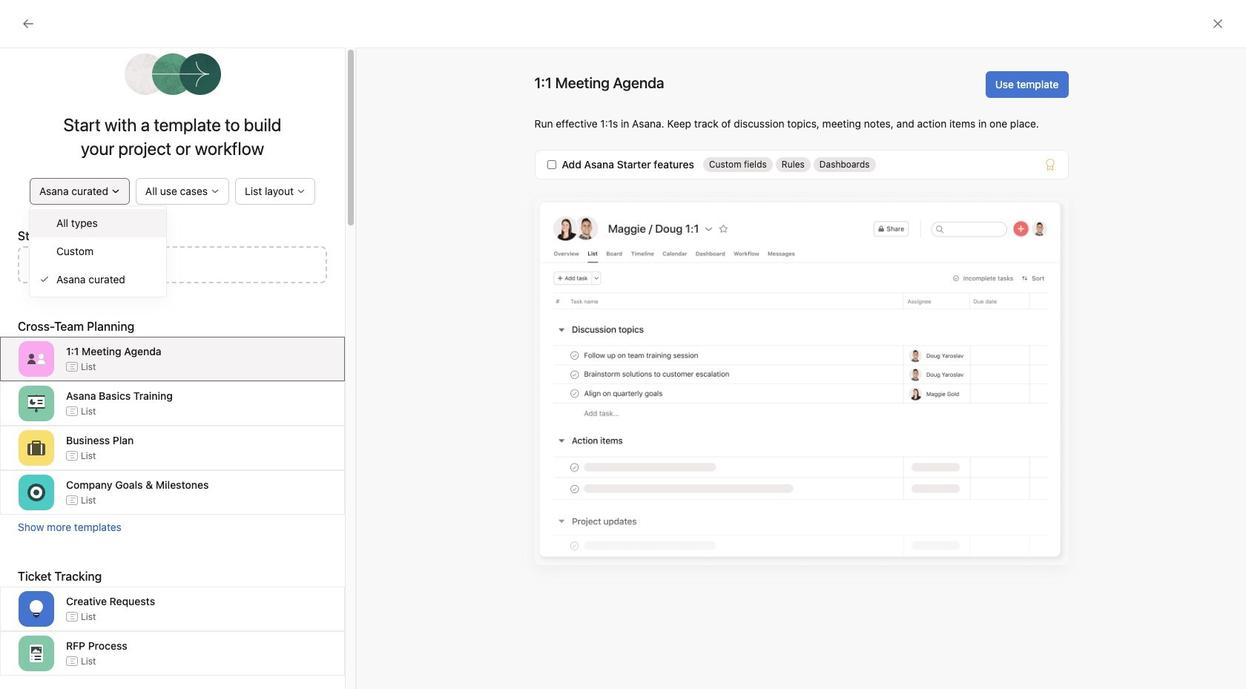 Task type: vqa. For each thing, say whether or not it's contained in the screenshot.
the Search tasks, projects, and more 'text box'
no



Task type: describe. For each thing, give the bounding box(es) containing it.
asana basics training image
[[27, 395, 45, 412]]

company goals & milestones image
[[27, 484, 45, 502]]

add profile photo image
[[280, 221, 316, 257]]

projects element
[[0, 313, 178, 414]]

mark complete image for mark complete option
[[277, 423, 295, 441]]

board image
[[746, 377, 764, 395]]



Task type: locate. For each thing, give the bounding box(es) containing it.
teams element
[[0, 414, 178, 467]]

starred element
[[0, 236, 178, 313]]

mark complete image down mark complete checkbox
[[277, 423, 295, 441]]

1 vertical spatial mark complete image
[[277, 423, 295, 441]]

1:1 meeting agenda image
[[27, 350, 45, 368]]

Mark complete checkbox
[[277, 423, 295, 441]]

close image
[[1212, 18, 1224, 30]]

mark complete image for mark complete checkbox
[[277, 369, 295, 387]]

rocket image
[[947, 270, 965, 288]]

2 mark complete image from the top
[[277, 423, 295, 441]]

business plan image
[[27, 439, 45, 457]]

1 mark complete image from the top
[[277, 369, 295, 387]]

list item
[[731, 257, 933, 302], [262, 338, 701, 365], [262, 365, 701, 392], [262, 392, 701, 418], [262, 445, 701, 472]]

mark complete image up mark complete option
[[277, 369, 295, 387]]

radio item
[[30, 209, 166, 237]]

creative requests image
[[27, 600, 45, 618]]

rfp process image
[[27, 645, 45, 663]]

None checkbox
[[547, 160, 556, 169]]

mark complete image
[[277, 369, 295, 387], [277, 423, 295, 441]]

0 vertical spatial mark complete image
[[277, 369, 295, 387]]

Mark complete checkbox
[[277, 369, 295, 387]]

global element
[[0, 36, 178, 125]]

go back image
[[22, 18, 34, 30]]

hide sidebar image
[[19, 12, 31, 24]]

insights element
[[0, 135, 178, 236]]



